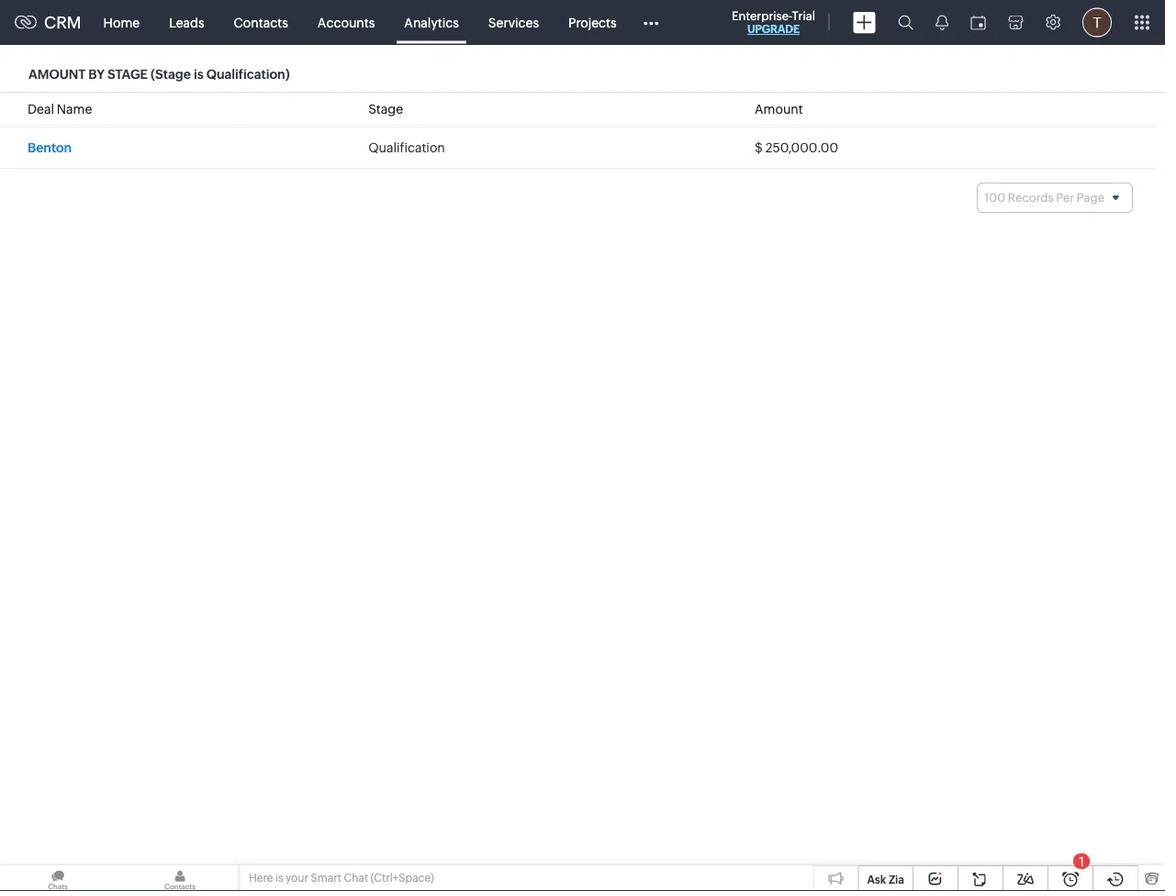 Task type: describe. For each thing, give the bounding box(es) containing it.
250,000.00
[[765, 140, 838, 155]]

trial
[[792, 9, 815, 22]]

ask zia
[[867, 874, 904, 886]]

profile image
[[1082, 8, 1112, 37]]

by
[[88, 67, 105, 82]]

enterprise-trial upgrade
[[732, 9, 815, 35]]

home link
[[89, 0, 154, 45]]

calendar image
[[970, 15, 986, 30]]

benton link
[[28, 140, 72, 155]]

benton
[[28, 140, 72, 155]]

here
[[249, 872, 273, 885]]

0 horizontal spatial is
[[194, 67, 203, 82]]

profile element
[[1071, 0, 1123, 45]]

stage
[[368, 101, 403, 116]]

contacts link
[[219, 0, 303, 45]]

leads link
[[154, 0, 219, 45]]

$
[[755, 140, 763, 155]]

100 Records Per Page field
[[977, 183, 1133, 213]]

per
[[1056, 191, 1074, 204]]

amount
[[28, 67, 86, 82]]

accounts
[[318, 15, 375, 30]]

deal name
[[28, 101, 92, 116]]

stage
[[107, 67, 148, 82]]

projects link
[[554, 0, 631, 45]]

analytics
[[404, 15, 459, 30]]

services
[[488, 15, 539, 30]]

qualification)
[[206, 67, 290, 82]]

qualification
[[368, 140, 445, 155]]



Task type: locate. For each thing, give the bounding box(es) containing it.
crm
[[44, 13, 81, 32]]

100 records per page
[[984, 191, 1105, 204]]

your
[[286, 872, 308, 885]]

chats image
[[0, 866, 116, 892]]

signals image
[[936, 15, 948, 30]]

smart
[[311, 872, 342, 885]]

chat
[[344, 872, 368, 885]]

amount by stage (stage is qualification)
[[28, 67, 290, 82]]

0 vertical spatial is
[[194, 67, 203, 82]]

search image
[[898, 15, 914, 30]]

signals element
[[925, 0, 959, 45]]

create menu element
[[842, 0, 887, 45]]

amount
[[755, 101, 803, 116]]

search element
[[887, 0, 925, 45]]

zia
[[889, 874, 904, 886]]

Other Modules field
[[631, 8, 671, 37]]

projects
[[568, 15, 617, 30]]

100 records
[[984, 191, 1054, 204]]

ask
[[867, 874, 886, 886]]

1
[[1079, 854, 1084, 869]]

accounts link
[[303, 0, 390, 45]]

home
[[103, 15, 140, 30]]

is right (stage
[[194, 67, 203, 82]]

contacts
[[234, 15, 288, 30]]

1 horizontal spatial is
[[275, 872, 283, 885]]

deal
[[28, 101, 54, 116]]

$ 250,000.00
[[755, 140, 838, 155]]

contacts image
[[122, 866, 238, 892]]

upgrade
[[747, 23, 800, 35]]

page
[[1077, 191, 1105, 204]]

analytics link
[[390, 0, 474, 45]]

(ctrl+space)
[[371, 872, 434, 885]]

is
[[194, 67, 203, 82], [275, 872, 283, 885]]

create menu image
[[853, 11, 876, 34]]

crm link
[[15, 13, 81, 32]]

services link
[[474, 0, 554, 45]]

name
[[57, 101, 92, 116]]

is left the your
[[275, 872, 283, 885]]

leads
[[169, 15, 204, 30]]

1 vertical spatial is
[[275, 872, 283, 885]]

here is your smart chat (ctrl+space)
[[249, 872, 434, 885]]

enterprise-
[[732, 9, 792, 22]]

(stage
[[151, 67, 191, 82]]



Task type: vqa. For each thing, say whether or not it's contained in the screenshot.
Hub
no



